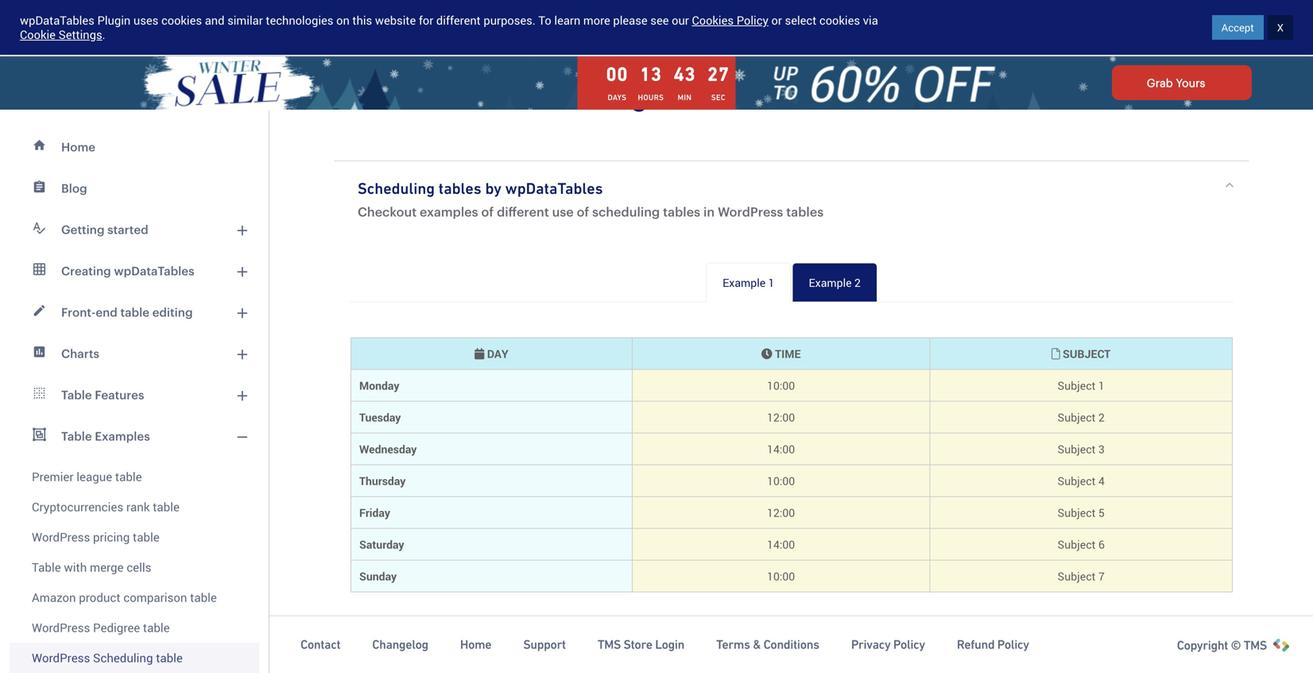 Task type: describe. For each thing, give the bounding box(es) containing it.
x button
[[1268, 15, 1294, 40]]

refund
[[957, 638, 995, 652]]

14:00 for subject 3
[[767, 442, 795, 457]]

3
[[1099, 442, 1105, 457]]

please
[[613, 12, 648, 28]]

cryptocurrencies
[[32, 499, 123, 515]]

cryptocurrencies rank table
[[32, 499, 180, 515]]

2 cookies from the left
[[820, 12, 860, 28]]

example 2
[[809, 275, 861, 290]]

example 1
[[723, 275, 775, 290]]

2 vertical spatial scheduling
[[93, 650, 153, 666]]

select
[[785, 12, 817, 28]]

0 vertical spatial scheduling
[[494, 76, 648, 113]]

website
[[375, 12, 416, 28]]

10:00 for subject 4
[[767, 473, 795, 489]]

comparison
[[123, 590, 187, 606]]

table with merge cells link
[[10, 553, 259, 583]]

blog link
[[10, 168, 259, 209]]

subject for subject 1
[[1058, 378, 1096, 393]]

league
[[77, 469, 112, 485]]

amazon product comparison table link
[[10, 583, 259, 613]]

use
[[552, 204, 574, 219]]

amazon product comparison table
[[32, 590, 217, 606]]

1 horizontal spatial home link
[[460, 637, 492, 653]]

cookie settings button
[[20, 27, 102, 43]]

merge
[[90, 559, 124, 576]]

cookie
[[20, 27, 56, 43]]

10:00 for subject 7
[[767, 569, 795, 584]]

2 for example 2
[[855, 275, 861, 290]]

table for table with merge cells
[[32, 559, 61, 576]]

support link
[[523, 637, 566, 653]]

to
[[539, 12, 552, 28]]

file thin image
[[1052, 349, 1060, 360]]

wpdatatables inside creating wpdatatables link
[[114, 264, 194, 278]]

login
[[655, 638, 685, 652]]

12:00 for subject 5
[[767, 505, 795, 520]]

&
[[753, 638, 761, 652]]

subject 3
[[1058, 442, 1105, 457]]

terms & conditions
[[716, 638, 820, 652]]

monday
[[359, 378, 399, 393]]

sunday
[[359, 569, 397, 584]]

example 1 link
[[706, 263, 791, 303]]

support
[[523, 638, 566, 652]]

00
[[606, 63, 628, 85]]

creating wpdatatables link
[[10, 250, 259, 292]]

subject for subject 7
[[1058, 569, 1096, 584]]

subject for subject 6
[[1058, 537, 1096, 552]]

5
[[1099, 505, 1105, 520]]

wordpress pedigree table
[[32, 620, 170, 636]]

terms & conditions link
[[716, 637, 820, 653]]

grab yours link
[[1112, 65, 1252, 100]]

1 for example 1
[[769, 275, 775, 290]]

getting started link
[[10, 209, 259, 250]]

1 for subject 1
[[1099, 378, 1105, 393]]

subject for subject 5
[[1058, 505, 1096, 520]]

example for example 2
[[809, 275, 852, 290]]

wordpress pricing table link
[[10, 522, 259, 553]]

day
[[485, 346, 509, 361]]

2 horizontal spatial tables
[[786, 204, 824, 219]]

policy for refund policy
[[998, 638, 1029, 652]]

0 horizontal spatial home link
[[10, 126, 259, 168]]

grab yours
[[1147, 76, 1206, 89]]

6
[[1099, 537, 1105, 552]]

wordpress for wordpress scheduling table link
[[32, 650, 90, 666]]

creating
[[61, 264, 111, 278]]

different inside wpdatatables plugin uses cookies and similar technologies on this website for different purposes. to learn more please see our cookies policy or select cookies via cookie settings .
[[436, 12, 481, 28]]

different inside scheduling tables by wpdatatables checkout examples of different use of scheduling tables in wordpress tables
[[497, 204, 549, 219]]

charts link
[[10, 333, 259, 374]]

subject
[[1060, 346, 1111, 361]]

learn
[[554, 12, 581, 28]]

see
[[651, 12, 669, 28]]

premier league table link
[[10, 457, 259, 492]]

features
[[95, 388, 144, 402]]

amazon
[[32, 590, 76, 606]]

Search form search field
[[334, 17, 867, 38]]

policy for privacy policy
[[894, 638, 925, 652]]

wednesday
[[359, 442, 417, 457]]

end
[[96, 305, 118, 319]]

0 horizontal spatial wordpress scheduling table
[[32, 650, 183, 666]]

accept button
[[1212, 15, 1264, 40]]

0 horizontal spatial tables
[[439, 179, 482, 198]]

min
[[678, 93, 692, 102]]

scheduling inside scheduling tables by wpdatatables checkout examples of different use of scheduling tables in wordpress tables
[[358, 179, 435, 198]]

changelog link
[[372, 637, 428, 653]]

blog
[[61, 181, 87, 195]]

started
[[107, 223, 148, 237]]

yours
[[1176, 76, 1206, 89]]

1 horizontal spatial tms
[[1244, 638, 1267, 653]]

cookies policy link
[[692, 12, 769, 28]]

wordpress scheduling table link
[[10, 643, 259, 673]]

similar
[[227, 12, 263, 28]]

tuesday
[[359, 410, 401, 425]]

examples
[[95, 429, 150, 443]]

changelog
[[372, 638, 428, 652]]

via
[[863, 12, 878, 28]]

and
[[205, 12, 225, 28]]

clock full image
[[761, 349, 773, 360]]

premier league table
[[32, 469, 142, 485]]

cookies
[[692, 12, 734, 28]]

policy inside wpdatatables plugin uses cookies and similar technologies on this website for different purposes. to learn more please see our cookies policy or select cookies via cookie settings .
[[737, 12, 769, 28]]

editing
[[152, 305, 193, 319]]



Task type: locate. For each thing, give the bounding box(es) containing it.
get
[[1195, 20, 1213, 35]]

0 horizontal spatial of
[[481, 204, 494, 219]]

wordpress down wordpress pedigree table
[[32, 650, 90, 666]]

our
[[672, 12, 689, 28]]

1 vertical spatial home link
[[460, 637, 492, 653]]

1 12:00 from the top
[[767, 410, 795, 425]]

wordpress down website
[[334, 76, 487, 113]]

1 horizontal spatial of
[[577, 204, 589, 219]]

0 vertical spatial home link
[[10, 126, 259, 168]]

subject left 6
[[1058, 537, 1096, 552]]

privacy policy
[[851, 638, 925, 652]]

tms left store
[[598, 638, 621, 652]]

wordpress scheduling table down to
[[334, 76, 726, 113]]

subject for subject 3
[[1058, 442, 1096, 457]]

home up blog
[[61, 140, 95, 154]]

12:00
[[767, 410, 795, 425], [767, 505, 795, 520]]

example
[[723, 275, 766, 290], [809, 275, 852, 290]]

example 2 link
[[792, 263, 878, 303]]

1 vertical spatial 12:00
[[767, 505, 795, 520]]

2 of from the left
[[577, 204, 589, 219]]

pedigree
[[93, 620, 140, 636]]

1 vertical spatial wordpress scheduling table
[[32, 650, 183, 666]]

friday
[[359, 505, 390, 520]]

0 horizontal spatial scheduling
[[93, 650, 153, 666]]

0 vertical spatial 10:00
[[767, 378, 795, 393]]

wordpress scheduling table
[[334, 76, 726, 113], [32, 650, 183, 666]]

tables up examples
[[439, 179, 482, 198]]

1
[[769, 275, 775, 290], [1099, 378, 1105, 393]]

example inside 'example 1' 'link'
[[723, 275, 766, 290]]

2 14:00 from the top
[[767, 537, 795, 552]]

0 vertical spatial 14:00
[[767, 442, 795, 457]]

0 vertical spatial home
[[61, 140, 95, 154]]

tables left in
[[663, 204, 701, 219]]

0 horizontal spatial wpdatatables
[[20, 12, 94, 28]]

subject
[[1058, 378, 1096, 393], [1058, 410, 1096, 425], [1058, 442, 1096, 457], [1058, 473, 1096, 489], [1058, 505, 1096, 520], [1058, 537, 1096, 552], [1058, 569, 1096, 584]]

different right for
[[436, 12, 481, 28]]

table down charts
[[61, 388, 92, 402]]

subject up subject 3
[[1058, 410, 1096, 425]]

examples
[[420, 204, 478, 219]]

with
[[64, 559, 87, 576]]

for
[[419, 12, 434, 28]]

checkout
[[358, 204, 417, 219]]

table examples
[[61, 429, 150, 443]]

privacy policy link
[[851, 637, 925, 653]]

2 horizontal spatial scheduling
[[494, 76, 648, 113]]

1 vertical spatial home
[[460, 638, 492, 652]]

subject for subject 2
[[1058, 410, 1096, 425]]

subject 4
[[1058, 473, 1105, 489]]

home link left support "link"
[[460, 637, 492, 653]]

1 of from the left
[[481, 204, 494, 219]]

table with merge cells
[[32, 559, 151, 576]]

1 horizontal spatial different
[[497, 204, 549, 219]]

14:00 for subject 6
[[767, 537, 795, 552]]

policy right "refund"
[[998, 638, 1029, 652]]

1 horizontal spatial policy
[[894, 638, 925, 652]]

different down by
[[497, 204, 549, 219]]

table for table examples
[[61, 429, 92, 443]]

subject 7
[[1058, 569, 1105, 584]]

accept
[[1222, 20, 1254, 35]]

pricing
[[93, 529, 130, 545]]

terms
[[716, 638, 750, 652]]

1 down the subject
[[1099, 378, 1105, 393]]

home
[[61, 140, 95, 154], [460, 638, 492, 652]]

tms right ©
[[1244, 638, 1267, 653]]

0 horizontal spatial example
[[723, 275, 766, 290]]

cookies left the and
[[161, 12, 202, 28]]

technologies
[[266, 12, 334, 28]]

wordpress right in
[[718, 204, 783, 219]]

3 10:00 from the top
[[767, 569, 795, 584]]

home left support "link"
[[460, 638, 492, 652]]

product
[[79, 590, 120, 606]]

scheduling up the checkout
[[358, 179, 435, 198]]

1 inside 'link'
[[769, 275, 775, 290]]

store
[[624, 638, 653, 652]]

2 for subject 2
[[1099, 410, 1105, 425]]

1 horizontal spatial wordpress scheduling table
[[334, 76, 726, 113]]

2 horizontal spatial policy
[[998, 638, 1029, 652]]

1 vertical spatial wpdatatables
[[505, 179, 603, 198]]

1 vertical spatial scheduling
[[358, 179, 435, 198]]

1 horizontal spatial cookies
[[820, 12, 860, 28]]

front-end table editing
[[61, 305, 193, 319]]

0 vertical spatial 2
[[855, 275, 861, 290]]

thursday
[[359, 473, 406, 489]]

scheduling down pedigree
[[93, 650, 153, 666]]

tms
[[598, 638, 621, 652], [1244, 638, 1267, 653]]

7 subject from the top
[[1058, 569, 1096, 584]]

table
[[656, 76, 726, 113], [120, 305, 149, 319], [115, 469, 142, 485], [153, 499, 180, 515], [133, 529, 160, 545], [190, 590, 217, 606], [143, 620, 170, 636], [156, 650, 183, 666]]

1 horizontal spatial home
[[460, 638, 492, 652]]

scheduling
[[592, 204, 660, 219]]

1 horizontal spatial example
[[809, 275, 852, 290]]

2 example from the left
[[809, 275, 852, 290]]

wordpress
[[334, 76, 487, 113], [718, 204, 783, 219], [32, 529, 90, 545], [32, 620, 90, 636], [32, 650, 90, 666]]

2 12:00 from the top
[[767, 505, 795, 520]]

subject left 3
[[1058, 442, 1096, 457]]

1 example from the left
[[723, 275, 766, 290]]

this
[[353, 12, 372, 28]]

7
[[1099, 569, 1105, 584]]

wordpress for wordpress pricing table link
[[32, 529, 90, 545]]

1 horizontal spatial 2
[[1099, 410, 1105, 425]]

0 vertical spatial 12:00
[[767, 410, 795, 425]]

0 horizontal spatial 2
[[855, 275, 861, 290]]

more
[[584, 12, 610, 28]]

cryptocurrencies rank table link
[[10, 492, 259, 522]]

cookies left via
[[820, 12, 860, 28]]

subject up subject 2
[[1058, 378, 1096, 393]]

3 subject from the top
[[1058, 442, 1096, 457]]

subject left 5
[[1058, 505, 1096, 520]]

0 horizontal spatial tms
[[598, 638, 621, 652]]

wordpress up with
[[32, 529, 90, 545]]

creating wpdatatables
[[61, 264, 194, 278]]

0 vertical spatial table
[[61, 388, 92, 402]]

home link
[[10, 126, 259, 168], [460, 637, 492, 653]]

1 subject from the top
[[1058, 378, 1096, 393]]

6 subject from the top
[[1058, 537, 1096, 552]]

hours
[[638, 93, 664, 102]]

1 left example 2 link
[[769, 275, 775, 290]]

scheduling down search form search field
[[494, 76, 648, 113]]

example inside example 2 link
[[809, 275, 852, 290]]

wpdatatables up editing on the left
[[114, 264, 194, 278]]

0 vertical spatial 1
[[769, 275, 775, 290]]

uses
[[133, 12, 158, 28]]

1 horizontal spatial 1
[[1099, 378, 1105, 393]]

settings
[[58, 27, 102, 43]]

policy left 'or'
[[737, 12, 769, 28]]

43
[[674, 63, 696, 85]]

1 vertical spatial 14:00
[[767, 537, 795, 552]]

1 vertical spatial table
[[61, 429, 92, 443]]

policy right privacy
[[894, 638, 925, 652]]

started
[[1215, 20, 1253, 35]]

wpdatatables inside wpdatatables plugin uses cookies and similar technologies on this website for different purposes. to learn more please see our cookies policy or select cookies via cookie settings .
[[20, 12, 94, 28]]

1 horizontal spatial tables
[[663, 204, 701, 219]]

of
[[481, 204, 494, 219], [577, 204, 589, 219]]

©
[[1231, 638, 1241, 653]]

subject 1
[[1058, 378, 1105, 393]]

0 vertical spatial wpdatatables
[[20, 12, 94, 28]]

2 10:00 from the top
[[767, 473, 795, 489]]

contact
[[301, 638, 341, 652]]

0 horizontal spatial home
[[61, 140, 95, 154]]

1 vertical spatial different
[[497, 204, 549, 219]]

premier
[[32, 469, 74, 485]]

wordpress down amazon
[[32, 620, 90, 636]]

getting
[[61, 223, 105, 237]]

0 horizontal spatial 1
[[769, 275, 775, 290]]

wpdatatables inside scheduling tables by wpdatatables checkout examples of different use of scheduling tables in wordpress tables
[[505, 179, 603, 198]]

subject left 4
[[1058, 473, 1096, 489]]

wordpress for the wordpress pedigree table link
[[32, 620, 90, 636]]

wpdatatables up use
[[505, 179, 603, 198]]

copyright © tms
[[1177, 638, 1267, 653]]

2 subject from the top
[[1058, 410, 1096, 425]]

0 horizontal spatial cookies
[[161, 12, 202, 28]]

1 10:00 from the top
[[767, 378, 795, 393]]

table for table features
[[61, 388, 92, 402]]

copyright
[[1177, 638, 1228, 653]]

table left with
[[32, 559, 61, 576]]

getting started
[[61, 223, 148, 237]]

0 vertical spatial different
[[436, 12, 481, 28]]

wpdatatables left .
[[20, 12, 94, 28]]

front-end table editing link
[[10, 292, 259, 333]]

subject left 7
[[1058, 569, 1096, 584]]

subject 6
[[1058, 537, 1105, 552]]

1 horizontal spatial scheduling
[[358, 179, 435, 198]]

subject 5
[[1058, 505, 1105, 520]]

wordpress pedigree table link
[[10, 613, 259, 643]]

1 cookies from the left
[[161, 12, 202, 28]]

4 subject from the top
[[1058, 473, 1096, 489]]

2 vertical spatial 10:00
[[767, 569, 795, 584]]

2 vertical spatial table
[[32, 559, 61, 576]]

calendar image
[[475, 349, 485, 360]]

wordpress inside scheduling tables by wpdatatables checkout examples of different use of scheduling tables in wordpress tables
[[718, 204, 783, 219]]

0 horizontal spatial policy
[[737, 12, 769, 28]]

1 vertical spatial 1
[[1099, 378, 1105, 393]]

table features link
[[10, 374, 259, 416]]

plugin
[[97, 12, 131, 28]]

saturday
[[359, 537, 404, 552]]

5 subject from the top
[[1058, 505, 1096, 520]]

privacy
[[851, 638, 891, 652]]

wpdatatables - tables and charts manager wordpress plugin image
[[16, 14, 168, 42]]

10:00 for subject 1
[[767, 378, 795, 393]]

tables
[[439, 179, 482, 198], [663, 204, 701, 219], [786, 204, 824, 219]]

1 vertical spatial 10:00
[[767, 473, 795, 489]]

tables up the example 2
[[786, 204, 824, 219]]

2 vertical spatial wpdatatables
[[114, 264, 194, 278]]

12:00 for subject 2
[[767, 410, 795, 425]]

of right use
[[577, 204, 589, 219]]

subject for subject 4
[[1058, 473, 1096, 489]]

get started link
[[1150, 9, 1298, 47]]

tms store login
[[598, 638, 685, 652]]

subject 2
[[1058, 410, 1105, 425]]

contact link
[[301, 637, 341, 653]]

of down by
[[481, 204, 494, 219]]

1 horizontal spatial wpdatatables
[[114, 264, 194, 278]]

2 horizontal spatial wpdatatables
[[505, 179, 603, 198]]

tms store login link
[[598, 637, 685, 653]]

wordpress scheduling table down wordpress pedigree table
[[32, 650, 183, 666]]

wpdatatables plugin uses cookies and similar technologies on this website for different purposes. to learn more please see our cookies policy or select cookies via cookie settings .
[[20, 12, 878, 43]]

1 14:00 from the top
[[767, 442, 795, 457]]

home link up blog
[[10, 126, 259, 168]]

0 vertical spatial wordpress scheduling table
[[334, 76, 726, 113]]

0 horizontal spatial different
[[436, 12, 481, 28]]

example for example 1
[[723, 275, 766, 290]]

table up premier league table
[[61, 429, 92, 443]]

13
[[640, 63, 662, 85]]

1 vertical spatial 2
[[1099, 410, 1105, 425]]



Task type: vqa. For each thing, say whether or not it's contained in the screenshot.
Table with merge cells the Table
yes



